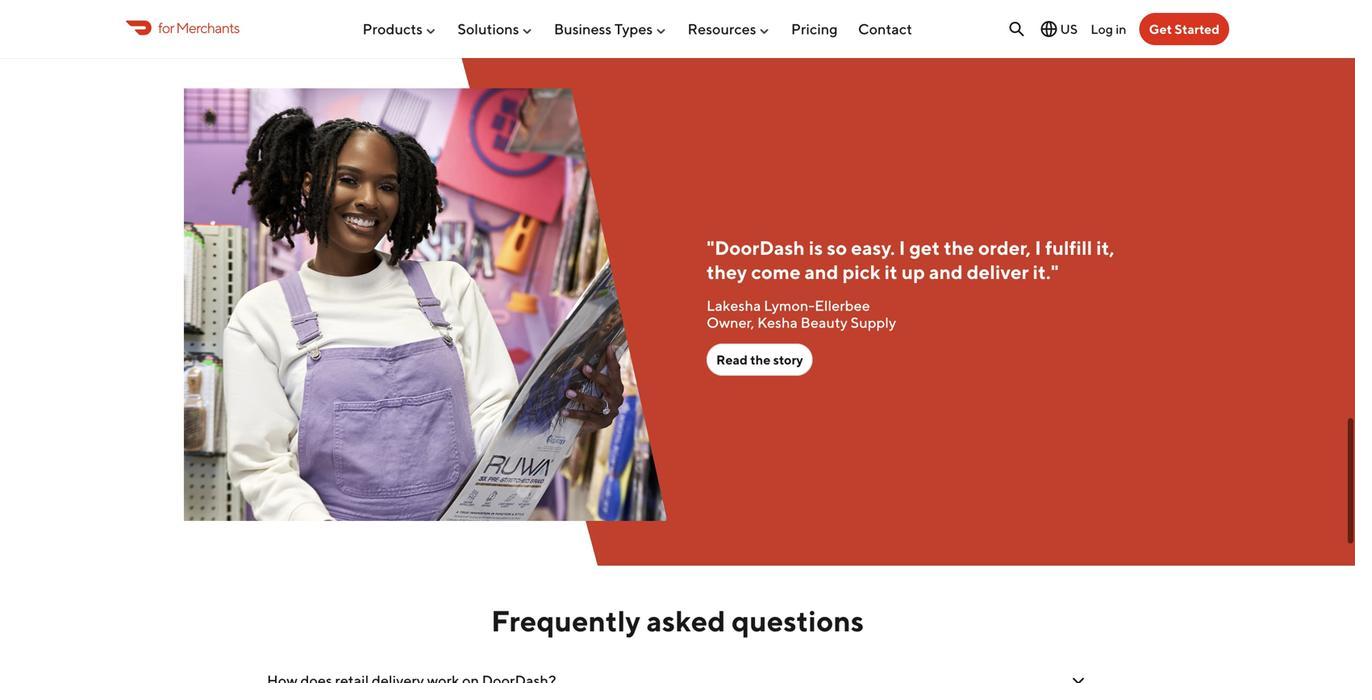 Task type: locate. For each thing, give the bounding box(es) containing it.
business
[[554, 20, 612, 38]]

it
[[885, 261, 898, 284]]

2 and from the left
[[929, 261, 963, 284]]

0 horizontal spatial and
[[805, 261, 839, 284]]

order,
[[978, 237, 1031, 260]]

the inside 'link'
[[750, 352, 771, 368]]

1 horizontal spatial i
[[1035, 237, 1041, 260]]

and
[[805, 261, 839, 284], [929, 261, 963, 284]]

they
[[707, 261, 747, 284]]

contact link
[[858, 14, 912, 44]]

i
[[899, 237, 906, 260], [1035, 237, 1041, 260]]

and down is
[[805, 261, 839, 284]]

come
[[751, 261, 801, 284]]

1 vertical spatial the
[[750, 352, 771, 368]]

0 horizontal spatial i
[[899, 237, 906, 260]]

the left story
[[750, 352, 771, 368]]

frequently asked questions
[[491, 604, 864, 638]]

is
[[809, 237, 823, 260]]

i left get
[[899, 237, 906, 260]]

solutions link
[[458, 14, 534, 44]]

1 horizontal spatial and
[[929, 261, 963, 284]]

asked
[[647, 604, 726, 638]]

log
[[1091, 21, 1113, 37]]

story
[[773, 352, 803, 368]]

pricing link
[[791, 14, 838, 44]]

read
[[716, 352, 748, 368]]

it."
[[1033, 261, 1059, 284]]

ellerbee
[[815, 297, 870, 314]]

us
[[1060, 21, 1078, 37]]

the
[[944, 237, 974, 260], [750, 352, 771, 368]]

i up it."
[[1035, 237, 1041, 260]]

so
[[827, 237, 847, 260]]

questions
[[732, 604, 864, 638]]

0 vertical spatial the
[[944, 237, 974, 260]]

kesha
[[757, 314, 798, 331]]

0 horizontal spatial the
[[750, 352, 771, 368]]

fulfill
[[1045, 237, 1092, 260]]

supply
[[851, 314, 896, 331]]

resources
[[688, 20, 756, 38]]

products link
[[363, 14, 437, 44]]

and down get
[[929, 261, 963, 284]]

1 horizontal spatial the
[[944, 237, 974, 260]]

the right get
[[944, 237, 974, 260]]

chevron down button
[[267, 664, 1088, 683]]

started
[[1175, 21, 1220, 37]]

pick
[[843, 261, 881, 284]]

resources link
[[688, 14, 771, 44]]

read the story
[[716, 352, 803, 368]]

for merchants link
[[126, 17, 239, 39]]

in
[[1116, 21, 1127, 37]]

types
[[615, 20, 653, 38]]

lakesha lymon-ellerbee owner, kesha beauty supply
[[707, 297, 896, 331]]



Task type: vqa. For each thing, say whether or not it's contained in the screenshot.
the and
yes



Task type: describe. For each thing, give the bounding box(es) containing it.
1 and from the left
[[805, 261, 839, 284]]

for
[[158, 19, 174, 36]]

easy.
[[851, 237, 895, 260]]

the inside "doordash is so easy. i get the order, i fulfill it, they come and pick it up and deliver it."
[[944, 237, 974, 260]]

get started button
[[1140, 13, 1229, 45]]

merchants
[[176, 19, 239, 36]]

get started
[[1149, 21, 1220, 37]]

solutions
[[458, 20, 519, 38]]

log in link
[[1091, 21, 1127, 37]]

lymon-
[[764, 297, 815, 314]]

up
[[902, 261, 925, 284]]

contact
[[858, 20, 912, 38]]

read the story link
[[707, 344, 813, 376]]

pricing
[[791, 20, 838, 38]]

it,
[[1096, 237, 1115, 260]]

deliver
[[967, 261, 1029, 284]]

log in
[[1091, 21, 1127, 37]]

beauty
[[801, 314, 848, 331]]

owner,
[[707, 314, 754, 331]]

"doordash is so easy. i get the order, i fulfill it, they come and pick it up and deliver it."
[[707, 237, 1115, 284]]

lakesha
[[707, 297, 761, 314]]

2 i from the left
[[1035, 237, 1041, 260]]

mx blog - kesha beauty supply - lakesha in shop image
[[184, 88, 668, 521]]

globe line image
[[1039, 19, 1059, 39]]

get
[[1149, 21, 1172, 37]]

"doordash
[[707, 237, 805, 260]]

business types
[[554, 20, 653, 38]]

frequently
[[491, 604, 641, 638]]

chevron down image
[[1069, 671, 1088, 683]]

business types link
[[554, 14, 667, 44]]

get
[[910, 237, 940, 260]]

products
[[363, 20, 423, 38]]

1 i from the left
[[899, 237, 906, 260]]

for merchants
[[158, 19, 239, 36]]



